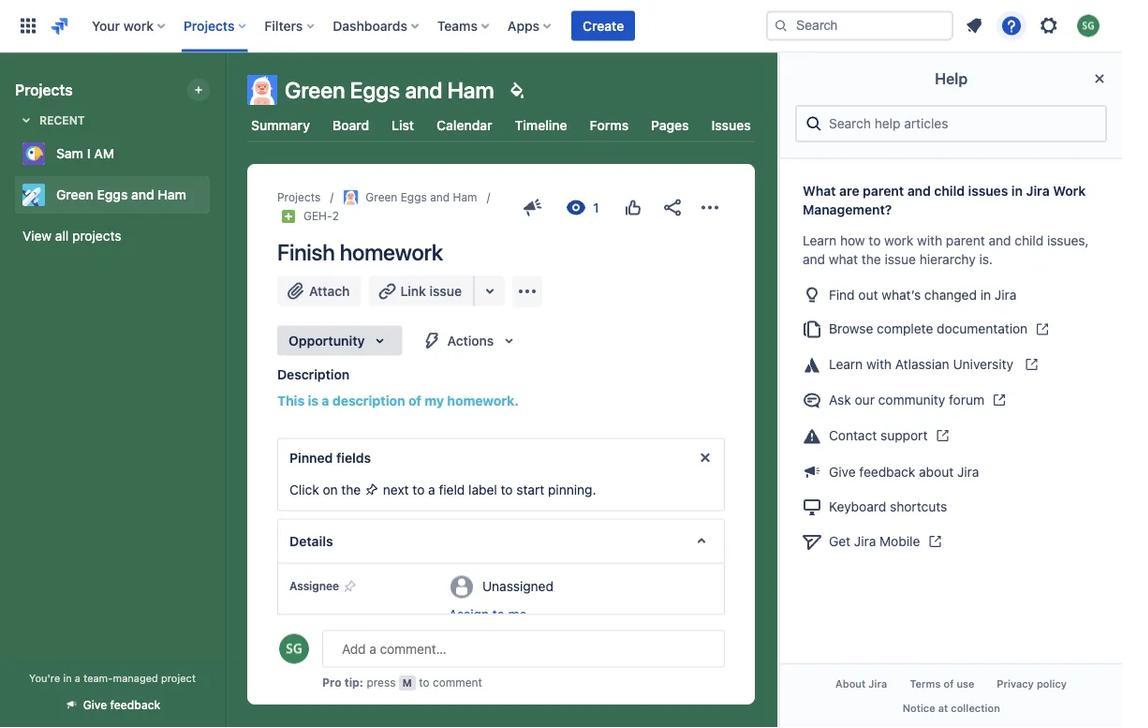 Task type: describe. For each thing, give the bounding box(es) containing it.
terms
[[910, 678, 941, 690]]

summary link
[[247, 109, 314, 142]]

a for description
[[322, 393, 329, 408]]

tab list containing summary
[[236, 109, 767, 142]]

jira inside what are parent and child issues in jira work management?
[[1027, 183, 1050, 199]]

get jira mobile link
[[796, 524, 1108, 559]]

calendar link
[[433, 109, 496, 142]]

green eggs and ham image
[[343, 190, 358, 205]]

actions image
[[699, 196, 722, 219]]

view all projects link
[[15, 219, 210, 253]]

ham left add to starred icon
[[158, 187, 186, 202]]

press
[[367, 676, 396, 689]]

create button
[[572, 11, 636, 41]]

child inside learn how to work with parent and child issues, and what the issue hierarchy is.
[[1015, 233, 1044, 248]]

create project image
[[191, 82, 206, 97]]

settings image
[[1038, 15, 1061, 37]]

support
[[881, 428, 928, 443]]

learn how to work with parent and child issues, and what the issue hierarchy is.
[[803, 233, 1090, 267]]

tip:
[[345, 676, 364, 689]]

ham up the calendar
[[448, 77, 495, 103]]

add to starred image
[[204, 142, 227, 165]]

get
[[829, 533, 851, 549]]

m
[[403, 677, 412, 689]]

about
[[920, 464, 954, 479]]

add to starred image
[[204, 184, 227, 206]]

sam
[[56, 146, 83, 161]]

and up homework
[[430, 190, 450, 203]]

0 horizontal spatial green eggs and ham link
[[15, 176, 202, 214]]

attach
[[309, 283, 350, 299]]

on
[[323, 482, 338, 497]]

sidebar navigation image
[[204, 75, 246, 112]]

summary
[[251, 118, 310, 133]]

board link
[[329, 109, 373, 142]]

fields
[[336, 450, 371, 466]]

assignee pin to top. only you can see pinned fields. image
[[343, 579, 358, 594]]

the inside learn how to work with parent and child issues, and what the issue hierarchy is.
[[862, 252, 882, 267]]

green eggs and ham up list
[[285, 77, 495, 103]]

get jira mobile
[[829, 533, 921, 549]]

team-
[[84, 672, 113, 684]]

atlassian
[[896, 357, 950, 372]]

attach button
[[277, 276, 361, 306]]

about jira button
[[825, 673, 899, 696]]

feedback for give feedback about jira
[[860, 464, 916, 479]]

homework
[[340, 239, 443, 265]]

link issue
[[401, 283, 462, 299]]

a for field
[[428, 482, 436, 497]]

project
[[161, 672, 196, 684]]

next to a field label to start pinning.
[[380, 482, 597, 497]]

and up view all projects link
[[131, 187, 154, 202]]

your work button
[[86, 11, 172, 41]]

actions button
[[410, 326, 532, 356]]

and up is.
[[989, 233, 1012, 248]]

eggs up 'board'
[[350, 77, 400, 103]]

pro tip: press m to comment
[[322, 676, 483, 689]]

browse complete documentation link
[[796, 311, 1108, 347]]

notifications image
[[963, 15, 986, 37]]

Add a comment… field
[[322, 630, 725, 668]]

to right m
[[419, 676, 430, 689]]

geh-
[[304, 210, 332, 223]]

close image
[[1089, 67, 1112, 90]]

parent inside learn how to work with parent and child issues, and what the issue hierarchy is.
[[947, 233, 986, 248]]

timeline link
[[511, 109, 571, 142]]

work inside learn how to work with parent and child issues, and what the issue hierarchy is.
[[885, 233, 914, 248]]

green eggs and ham for the left 'green eggs and ham' link
[[56, 187, 186, 202]]

terms of use
[[910, 678, 975, 690]]

to inside button
[[493, 607, 505, 622]]

projects
[[72, 228, 121, 244]]

assign
[[449, 607, 489, 622]]

board
[[333, 118, 369, 133]]

browse
[[829, 321, 874, 336]]

link web pages and more image
[[479, 280, 501, 302]]

forms link
[[586, 109, 633, 142]]

green for the right 'green eggs and ham' link
[[366, 190, 398, 203]]

learn with atlassian university link
[[796, 347, 1108, 383]]

contact
[[829, 428, 878, 443]]

issues link
[[708, 109, 755, 142]]

pages
[[652, 118, 689, 133]]

1 vertical spatial in
[[981, 287, 992, 302]]

about jira
[[836, 678, 888, 690]]

projects for projects popup button
[[184, 18, 235, 33]]

community
[[879, 392, 946, 408]]

hierarchy
[[920, 252, 976, 267]]

priority
[[290, 685, 329, 698]]

description
[[277, 367, 350, 382]]

1 vertical spatial projects
[[15, 81, 73, 99]]

changed
[[925, 287, 977, 302]]

to left start
[[501, 482, 513, 497]]

banner containing your work
[[0, 0, 1123, 52]]

opportunity button
[[277, 326, 403, 356]]

actions
[[448, 333, 494, 348]]

privacy policy link
[[986, 673, 1079, 696]]

help
[[935, 70, 968, 88]]

green for the left 'green eggs and ham' link
[[56, 187, 94, 202]]

filters
[[265, 18, 303, 33]]

policy
[[1037, 678, 1068, 690]]

click on the
[[290, 482, 365, 497]]

in inside what are parent and child issues in jira work management?
[[1012, 183, 1023, 199]]

share image
[[662, 196, 684, 219]]

lead image
[[281, 209, 296, 224]]

click
[[290, 482, 319, 497]]

medium
[[483, 683, 531, 699]]

ask our community forum link
[[796, 383, 1108, 418]]

sam i am
[[56, 146, 114, 161]]

give for give feedback about jira
[[829, 464, 856, 479]]

label
[[469, 482, 498, 497]]

browse complete documentation
[[829, 321, 1028, 336]]

issues
[[712, 118, 751, 133]]

is.
[[980, 252, 993, 267]]

to right next
[[413, 482, 425, 497]]

learn for learn how to work with parent and child issues, and what the issue hierarchy is.
[[803, 233, 837, 248]]

child inside what are parent and child issues in jira work management?
[[935, 183, 965, 199]]

forum
[[949, 392, 985, 408]]

Search field
[[767, 11, 954, 41]]

assign to me
[[449, 607, 527, 622]]

start
[[517, 482, 545, 497]]

projects button
[[178, 11, 253, 41]]

hide message image
[[694, 447, 717, 469]]

collapse recent projects image
[[15, 109, 37, 131]]

give feedback
[[83, 699, 161, 712]]



Task type: vqa. For each thing, say whether or not it's contained in the screenshot.
'with' to the bottom
yes



Task type: locate. For each thing, give the bounding box(es) containing it.
1 vertical spatial issue
[[430, 283, 462, 299]]

finish homework
[[277, 239, 443, 265]]

all
[[55, 228, 69, 244]]

ask our community forum
[[829, 392, 985, 408]]

0 vertical spatial of
[[409, 393, 422, 408]]

learn for learn with atlassian university
[[829, 357, 863, 372]]

projects for projects link
[[277, 190, 321, 203]]

managed
[[113, 672, 158, 684]]

learn with atlassian university
[[829, 357, 1018, 372]]

0 vertical spatial issue
[[885, 252, 917, 267]]

0 vertical spatial feedback
[[860, 464, 916, 479]]

jira inside 'button'
[[869, 678, 888, 690]]

0 vertical spatial learn
[[803, 233, 837, 248]]

0 vertical spatial projects
[[184, 18, 235, 33]]

issues
[[969, 183, 1009, 199]]

0 horizontal spatial green
[[56, 187, 94, 202]]

1 vertical spatial the
[[342, 482, 361, 497]]

of left use
[[944, 678, 954, 690]]

opportunity
[[289, 333, 365, 348]]

work right how
[[885, 233, 914, 248]]

give
[[829, 464, 856, 479], [83, 699, 107, 712]]

child
[[935, 183, 965, 199], [1015, 233, 1044, 248]]

in right issues
[[1012, 183, 1023, 199]]

university
[[954, 357, 1014, 372]]

0 horizontal spatial of
[[409, 393, 422, 408]]

issue right link
[[430, 283, 462, 299]]

green eggs and ham link down sam i am link
[[15, 176, 202, 214]]

green up 'view all projects'
[[56, 187, 94, 202]]

learn inside learn how to work with parent and child issues, and what the issue hierarchy is.
[[803, 233, 837, 248]]

Search help articles field
[[824, 107, 1098, 141]]

1 horizontal spatial give
[[829, 464, 856, 479]]

1 horizontal spatial a
[[322, 393, 329, 408]]

0 horizontal spatial feedback
[[110, 699, 161, 712]]

and up list
[[405, 77, 443, 103]]

sam i am link
[[15, 135, 202, 172]]

at
[[939, 702, 949, 714]]

green eggs and ham up homework
[[366, 190, 478, 203]]

feedback inside button
[[110, 699, 161, 712]]

0 horizontal spatial a
[[75, 672, 81, 684]]

learn
[[803, 233, 837, 248], [829, 357, 863, 372]]

green eggs and ham link up homework
[[343, 187, 478, 207]]

issue inside learn how to work with parent and child issues, and what the issue hierarchy is.
[[885, 252, 917, 267]]

0 vertical spatial the
[[862, 252, 882, 267]]

green eggs and ham up view all projects link
[[56, 187, 186, 202]]

pro
[[322, 676, 342, 689]]

you're
[[29, 672, 60, 684]]

reporter
[[290, 644, 337, 657]]

apps
[[508, 18, 540, 33]]

to
[[869, 233, 881, 248], [413, 482, 425, 497], [501, 482, 513, 497], [493, 607, 505, 622], [419, 676, 430, 689]]

1 vertical spatial with
[[867, 357, 892, 372]]

0 vertical spatial a
[[322, 393, 329, 408]]

a for team-
[[75, 672, 81, 684]]

eggs down sam i am link
[[97, 187, 128, 202]]

0 horizontal spatial with
[[867, 357, 892, 372]]

with inside 'learn with atlassian university' link
[[867, 357, 892, 372]]

learn up what
[[803, 233, 837, 248]]

1 vertical spatial child
[[1015, 233, 1044, 248]]

complete
[[877, 321, 934, 336]]

child left issues
[[935, 183, 965, 199]]

2 horizontal spatial green
[[366, 190, 398, 203]]

next
[[383, 482, 409, 497]]

the right on
[[342, 482, 361, 497]]

2
[[332, 210, 339, 223]]

projects
[[184, 18, 235, 33], [15, 81, 73, 99], [277, 190, 321, 203]]

assign to me button
[[449, 605, 706, 624]]

assignee
[[290, 580, 339, 593]]

1 horizontal spatial issue
[[885, 252, 917, 267]]

vote options: no one has voted for this issue yet. image
[[622, 196, 645, 219]]

2 horizontal spatial projects
[[277, 190, 321, 203]]

tab list
[[236, 109, 767, 142]]

am
[[94, 146, 114, 161]]

and inside what are parent and child issues in jira work management?
[[908, 183, 931, 199]]

help image
[[1001, 15, 1023, 37]]

1 vertical spatial parent
[[947, 233, 986, 248]]

keyboard shortcuts
[[829, 499, 948, 514]]

pages link
[[648, 109, 693, 142]]

collection
[[951, 702, 1001, 714]]

calendar
[[437, 118, 493, 133]]

ham left give feedback icon
[[453, 190, 478, 203]]

1 vertical spatial give
[[83, 699, 107, 712]]

are
[[840, 183, 860, 199]]

to inside learn how to work with parent and child issues, and what the issue hierarchy is.
[[869, 233, 881, 248]]

of
[[409, 393, 422, 408], [944, 678, 954, 690]]

1 horizontal spatial projects
[[184, 18, 235, 33]]

green eggs and ham
[[285, 77, 495, 103], [56, 187, 186, 202], [366, 190, 478, 203]]

2 horizontal spatial a
[[428, 482, 436, 497]]

projects up lead image
[[277, 190, 321, 203]]

issue inside button
[[430, 283, 462, 299]]

1 horizontal spatial the
[[862, 252, 882, 267]]

1 horizontal spatial of
[[944, 678, 954, 690]]

my
[[425, 393, 444, 408]]

of left my
[[409, 393, 422, 408]]

a left team-
[[75, 672, 81, 684]]

0 vertical spatial parent
[[863, 183, 905, 199]]

0 horizontal spatial the
[[342, 482, 361, 497]]

1 vertical spatial learn
[[829, 357, 863, 372]]

1 vertical spatial work
[[885, 233, 914, 248]]

keyboard
[[829, 499, 887, 514]]

the down how
[[862, 252, 882, 267]]

1 horizontal spatial with
[[918, 233, 943, 248]]

green right green eggs and ham icon
[[366, 190, 398, 203]]

pinned fields
[[290, 450, 371, 466]]

1 horizontal spatial parent
[[947, 233, 986, 248]]

1 vertical spatial feedback
[[110, 699, 161, 712]]

give feedback button
[[53, 690, 172, 720]]

with up hierarchy
[[918, 233, 943, 248]]

1 vertical spatial of
[[944, 678, 954, 690]]

give down team-
[[83, 699, 107, 712]]

give feedback about jira link
[[796, 454, 1108, 489]]

0 vertical spatial child
[[935, 183, 965, 199]]

0 horizontal spatial projects
[[15, 81, 73, 99]]

jira image
[[49, 15, 71, 37], [49, 15, 71, 37]]

0 horizontal spatial in
[[63, 672, 72, 684]]

with inside learn how to work with parent and child issues, and what the issue hierarchy is.
[[918, 233, 943, 248]]

a
[[322, 393, 329, 408], [428, 482, 436, 497], [75, 672, 81, 684]]

give down contact
[[829, 464, 856, 479]]

to right how
[[869, 233, 881, 248]]

jira
[[1027, 183, 1050, 199], [995, 287, 1017, 302], [958, 464, 980, 479], [855, 533, 877, 549], [869, 678, 888, 690]]

green eggs and ham for the right 'green eggs and ham' link
[[366, 190, 478, 203]]

projects up collapse recent projects icon
[[15, 81, 73, 99]]

parent up hierarchy
[[947, 233, 986, 248]]

about
[[836, 678, 866, 690]]

feedback
[[860, 464, 916, 479], [110, 699, 161, 712]]

child left issues,
[[1015, 233, 1044, 248]]

parent
[[863, 183, 905, 199], [947, 233, 986, 248]]

issues,
[[1048, 233, 1090, 248]]

details element
[[277, 519, 725, 564]]

your
[[92, 18, 120, 33]]

add app image
[[516, 280, 539, 303]]

and up learn how to work with parent and child issues, and what the issue hierarchy is.
[[908, 183, 931, 199]]

notice at collection
[[903, 702, 1001, 714]]

0 horizontal spatial parent
[[863, 183, 905, 199]]

list link
[[388, 109, 418, 142]]

apps button
[[502, 11, 559, 41]]

in up documentation
[[981, 287, 992, 302]]

this is a description of my homework.
[[277, 393, 519, 408]]

primary element
[[11, 0, 767, 52]]

work inside popup button
[[123, 18, 154, 33]]

feedback up keyboard shortcuts
[[860, 464, 916, 479]]

1 horizontal spatial green
[[285, 77, 345, 103]]

0 horizontal spatial give
[[83, 699, 107, 712]]

set background color image
[[506, 79, 528, 101]]

feedback for give feedback
[[110, 699, 161, 712]]

2 vertical spatial a
[[75, 672, 81, 684]]

homework.
[[447, 393, 519, 408]]

with up 'our'
[[867, 357, 892, 372]]

teams
[[438, 18, 478, 33]]

recent
[[39, 113, 85, 127]]

timeline
[[515, 118, 568, 133]]

0 vertical spatial work
[[123, 18, 154, 33]]

view all projects
[[22, 228, 121, 244]]

link issue button
[[369, 276, 475, 306]]

0 horizontal spatial issue
[[430, 283, 462, 299]]

in
[[1012, 183, 1023, 199], [981, 287, 992, 302], [63, 672, 72, 684]]

give feedback about jira
[[829, 464, 980, 479]]

your work
[[92, 18, 154, 33]]

banner
[[0, 0, 1123, 52]]

pinning.
[[548, 482, 597, 497]]

ham
[[448, 77, 495, 103], [158, 187, 186, 202], [453, 190, 478, 203]]

description
[[333, 393, 405, 408]]

your profile and settings image
[[1078, 15, 1100, 37]]

geh-2
[[304, 210, 339, 223]]

privacy policy
[[998, 678, 1068, 690]]

give inside button
[[83, 699, 107, 712]]

feedback down managed
[[110, 699, 161, 712]]

0 horizontal spatial work
[[123, 18, 154, 33]]

green up summary
[[285, 77, 345, 103]]

1 horizontal spatial feedback
[[860, 464, 916, 479]]

appswitcher icon image
[[17, 15, 39, 37]]

0 vertical spatial give
[[829, 464, 856, 479]]

details
[[290, 533, 333, 549]]

documentation
[[937, 321, 1028, 336]]

forms
[[590, 118, 629, 133]]

eggs up homework
[[401, 190, 427, 203]]

a left field
[[428, 482, 436, 497]]

2 vertical spatial in
[[63, 672, 72, 684]]

projects inside popup button
[[184, 18, 235, 33]]

learn down the browse
[[829, 357, 863, 372]]

give for give feedback
[[83, 699, 107, 712]]

issue up what's in the top right of the page
[[885, 252, 917, 267]]

link
[[401, 283, 426, 299]]

unassigned
[[483, 579, 554, 594]]

and left what
[[803, 252, 826, 267]]

0 vertical spatial in
[[1012, 183, 1023, 199]]

copy link to issue image
[[335, 209, 350, 224]]

2 vertical spatial projects
[[277, 190, 321, 203]]

to left me
[[493, 607, 505, 622]]

1 horizontal spatial green eggs and ham link
[[343, 187, 478, 207]]

terms of use link
[[899, 673, 986, 696]]

parent inside what are parent and child issues in jira work management?
[[863, 183, 905, 199]]

1 vertical spatial a
[[428, 482, 436, 497]]

2 horizontal spatial in
[[1012, 183, 1023, 199]]

1 horizontal spatial child
[[1015, 233, 1044, 248]]

find out what's changed in jira
[[829, 287, 1017, 302]]

work right your
[[123, 18, 154, 33]]

projects up create project image
[[184, 18, 235, 33]]

management?
[[803, 202, 893, 217]]

a right is
[[322, 393, 329, 408]]

search image
[[774, 18, 789, 33]]

1 horizontal spatial in
[[981, 287, 992, 302]]

1 horizontal spatial work
[[885, 233, 914, 248]]

0 vertical spatial with
[[918, 233, 943, 248]]

in right you're
[[63, 672, 72, 684]]

0 horizontal spatial child
[[935, 183, 965, 199]]

contact support
[[829, 428, 928, 443]]

parent right the are
[[863, 183, 905, 199]]

give feedback image
[[522, 196, 545, 219]]

of inside terms of use link
[[944, 678, 954, 690]]

is
[[308, 393, 319, 408]]

filters button
[[259, 11, 322, 41]]

profile image of sam green image
[[279, 634, 309, 664]]



